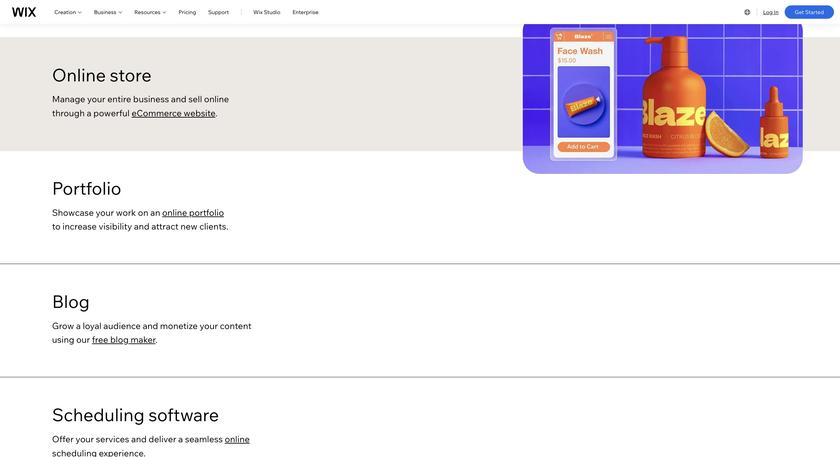Task type: vqa. For each thing, say whether or not it's contained in the screenshot.
sell
yes



Task type: locate. For each thing, give the bounding box(es) containing it.
screenshot of a booking page for a tennis class. image
[[523, 355, 804, 458]]

support link
[[208, 8, 229, 16]]

0 vertical spatial online
[[204, 94, 229, 105]]

0 vertical spatial a
[[87, 108, 92, 119]]

your inside grow a loyal audience and monetize your content using our
[[200, 321, 218, 332]]

resources button
[[135, 8, 167, 16]]

a inside grow a loyal audience and monetize your content using our
[[76, 321, 81, 332]]

your for manage your entire business and sell online through a powerful
[[87, 94, 106, 105]]

and up ecommerce website .
[[171, 94, 187, 105]]

showcase your work on an online portfolio to increase visibility and attract new clients.
[[52, 207, 229, 232]]

your up the visibility
[[96, 207, 114, 218]]

and
[[171, 94, 187, 105], [134, 221, 150, 232], [143, 321, 158, 332], [131, 434, 147, 445]]

seamless
[[185, 434, 223, 445]]

log in
[[764, 9, 779, 15]]

clients.
[[200, 221, 229, 232]]

manage your entire business and sell online through a powerful
[[52, 94, 229, 119]]

studio
[[264, 9, 281, 15]]

online up attract
[[162, 207, 187, 218]]

a right through
[[87, 108, 92, 119]]

get
[[796, 9, 805, 15]]

your for showcase your work on an online portfolio to increase visibility and attract new clients.
[[96, 207, 114, 218]]

three images representing blog posts, each displaying reader views for the respective posts. image
[[523, 241, 804, 401]]

1 vertical spatial online
[[162, 207, 187, 218]]

online right seamless
[[225, 434, 250, 445]]

a
[[87, 108, 92, 119], [76, 321, 81, 332], [178, 434, 183, 445]]

software
[[149, 404, 219, 426]]

loyal
[[83, 321, 102, 332]]

1 horizontal spatial .
[[216, 108, 218, 119]]

and up maker
[[143, 321, 158, 332]]

sell
[[189, 94, 202, 105]]

monetize
[[160, 321, 198, 332]]

get started
[[796, 9, 825, 15]]

screenshot of a graphic designer's portfolio website. image
[[523, 128, 804, 288]]

0 horizontal spatial .
[[156, 335, 158, 346]]

0 horizontal spatial a
[[76, 321, 81, 332]]

enterprise
[[293, 9, 319, 15]]

and inside manage your entire business and sell online through a powerful
[[171, 94, 187, 105]]

showcase
[[52, 207, 94, 218]]

deliver
[[149, 434, 176, 445]]

your up scheduling
[[76, 434, 94, 445]]

your
[[87, 94, 106, 105], [96, 207, 114, 218], [200, 321, 218, 332], [76, 434, 94, 445]]

your up powerful
[[87, 94, 106, 105]]

1 vertical spatial a
[[76, 321, 81, 332]]

and inside the showcase your work on an online portfolio to increase visibility and attract new clients.
[[134, 221, 150, 232]]

your inside the showcase your work on an online portfolio to increase visibility and attract new clients.
[[96, 207, 114, 218]]

new
[[181, 221, 198, 232]]

scheduling software
[[52, 404, 219, 426]]

pricing link
[[179, 8, 196, 16]]

a left loyal
[[76, 321, 81, 332]]

offer
[[52, 434, 74, 445]]

your left content
[[200, 321, 218, 332]]

an
[[150, 207, 160, 218]]

increase
[[63, 221, 97, 232]]

visibility
[[99, 221, 132, 232]]

your for offer your services and deliver a seamless
[[76, 434, 94, 445]]

portfolio
[[52, 177, 121, 199]]

through
[[52, 108, 85, 119]]

get started link
[[786, 5, 835, 19]]

online
[[204, 94, 229, 105], [162, 207, 187, 218], [225, 434, 250, 445]]

ecommerce
[[132, 108, 182, 119]]

and left the 'deliver'
[[131, 434, 147, 445]]

log
[[764, 9, 774, 15]]

and down on
[[134, 221, 150, 232]]

support
[[208, 9, 229, 15]]

2 vertical spatial online
[[225, 434, 250, 445]]

2 horizontal spatial a
[[178, 434, 183, 445]]

on
[[138, 207, 149, 218]]

.
[[216, 108, 218, 119], [156, 335, 158, 346]]

online scheduling
[[52, 434, 250, 458]]

your inside manage your entire business and sell online through a powerful
[[87, 94, 106, 105]]

1 horizontal spatial a
[[87, 108, 92, 119]]

0 vertical spatial .
[[216, 108, 218, 119]]

business button
[[94, 8, 122, 16]]

audience
[[104, 321, 141, 332]]

language selector, english selected image
[[744, 8, 752, 16]]

online right sell
[[204, 94, 229, 105]]

a right the 'deliver'
[[178, 434, 183, 445]]

2 vertical spatial a
[[178, 434, 183, 445]]

1 vertical spatial .
[[156, 335, 158, 346]]



Task type: describe. For each thing, give the bounding box(es) containing it.
online inside manage your entire business and sell online through a powerful
[[204, 94, 229, 105]]

online scheduling link
[[52, 434, 250, 458]]

to
[[52, 221, 61, 232]]

online store
[[52, 64, 152, 86]]

online
[[52, 64, 106, 86]]

blog
[[52, 291, 90, 313]]

free blog maker .
[[92, 335, 158, 346]]

pricing
[[179, 9, 196, 15]]

online portfolio link
[[162, 207, 224, 218]]

store
[[110, 64, 152, 86]]

blog
[[110, 335, 129, 346]]

maker
[[131, 335, 156, 346]]

grow
[[52, 321, 74, 332]]

and inside grow a loyal audience and monetize your content using our
[[143, 321, 158, 332]]

wix studio link
[[254, 8, 281, 16]]

creation
[[54, 9, 76, 15]]

portfolio
[[189, 207, 224, 218]]

free blog maker link
[[92, 335, 156, 346]]

ecommerce website link
[[132, 108, 216, 119]]

grow a loyal audience and monetize your content using our
[[52, 321, 252, 346]]

manage
[[52, 94, 85, 105]]

attract
[[152, 221, 179, 232]]

powerful
[[94, 108, 130, 119]]

our
[[76, 335, 90, 346]]

ecommerce website .
[[132, 108, 218, 119]]

wix
[[254, 9, 263, 15]]

using
[[52, 335, 74, 346]]

offer your services and deliver a seamless
[[52, 434, 225, 445]]

work
[[116, 207, 136, 218]]

free
[[92, 335, 108, 346]]

content
[[220, 321, 252, 332]]

scheduling
[[52, 404, 145, 426]]

entire
[[107, 94, 131, 105]]

wix studio
[[254, 9, 281, 15]]

online inside the showcase your work on an online portfolio to increase visibility and attract new clients.
[[162, 207, 187, 218]]

business
[[133, 94, 169, 105]]

services
[[96, 434, 129, 445]]

business
[[94, 9, 116, 15]]

website
[[184, 108, 216, 119]]

creation button
[[54, 8, 82, 16]]

a inside manage your entire business and sell online through a powerful
[[87, 108, 92, 119]]

online inside the online scheduling
[[225, 434, 250, 445]]

log in link
[[764, 8, 779, 16]]

enterprise link
[[293, 8, 319, 16]]

an ecommerce website's product page featuring a mobile view of the product details. image
[[523, 14, 804, 174]]

in
[[775, 9, 779, 15]]

resources
[[135, 9, 161, 15]]

scheduling
[[52, 448, 97, 458]]

started
[[806, 9, 825, 15]]



